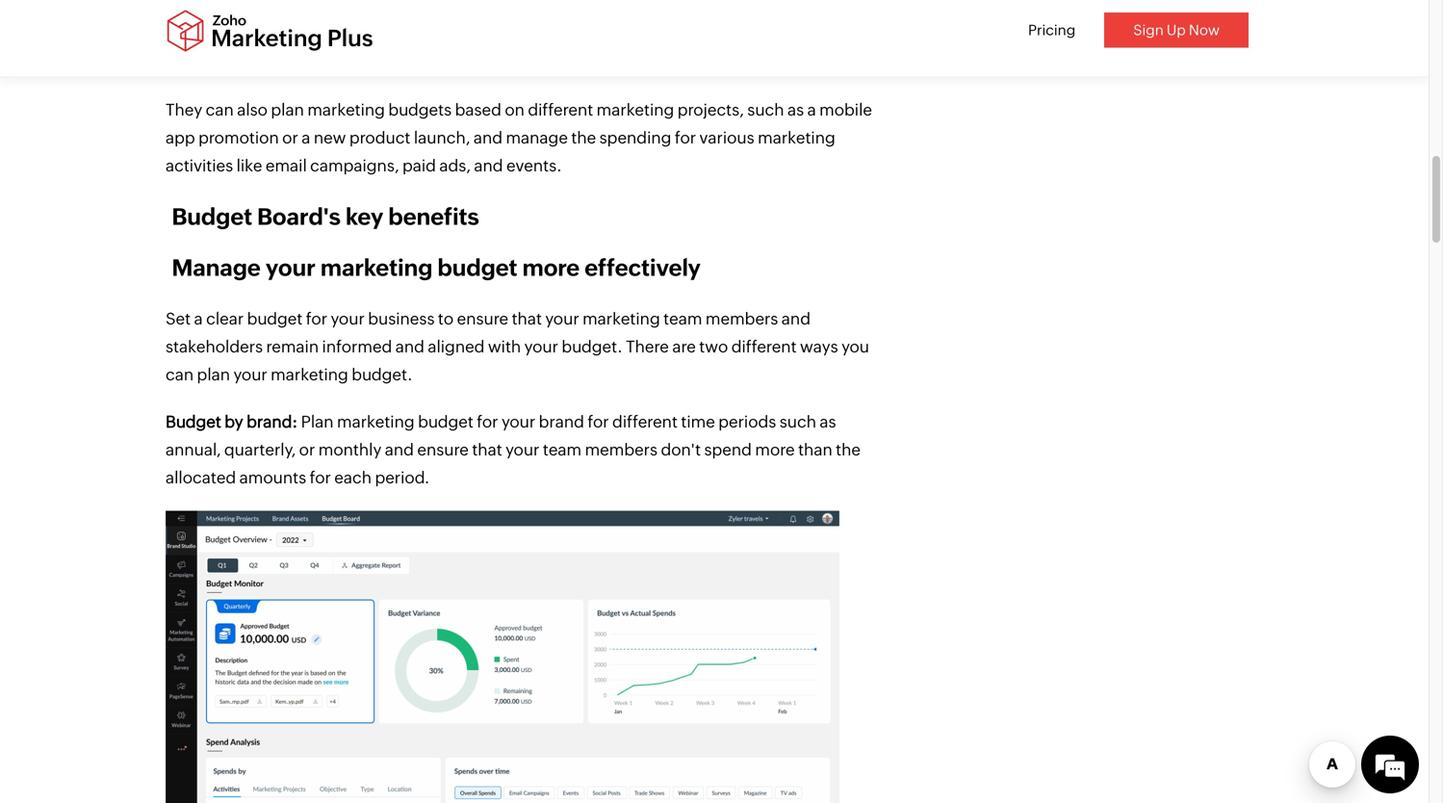 Task type: vqa. For each thing, say whether or not it's contained in the screenshot.
CAMPAIGN
no



Task type: describe. For each thing, give the bounding box(es) containing it.
marketing down mobile
[[758, 128, 836, 147]]

business
[[368, 309, 435, 328]]

by
[[225, 412, 243, 431]]

pricing
[[1028, 22, 1076, 39]]

0 vertical spatial more
[[522, 254, 580, 281]]

marketing teams can plan their budgets strategically for different brands, with a deep look at detailed, time-based allocations for each one, including yearly, quarterly, or monthly plans.
[[166, 25, 861, 72]]

and up "ways"
[[782, 309, 811, 328]]

such inside plan marketing budget for your brand for different time periods such as annual, quarterly, or monthly and ensure that your team members don't spend more than the allocated amounts for each period.
[[780, 412, 817, 431]]

or inside marketing teams can plan their budgets strategically for different brands, with a deep look at detailed, time-based allocations for each one, including yearly, quarterly, or monthly plans.
[[713, 53, 729, 72]]

to
[[438, 309, 454, 328]]

for left brand
[[477, 412, 498, 431]]

effectively
[[585, 254, 701, 281]]

brands, with
[[658, 25, 752, 44]]

budget for for
[[247, 309, 303, 328]]

now
[[1189, 22, 1220, 39]]

their
[[364, 25, 399, 44]]

clear
[[206, 309, 244, 328]]

team inside set a clear budget for your business to ensure that your marketing team members and stakeholders remain informed and aligned with your budget. there are two different ways you can plan your marketing budget.
[[664, 309, 702, 328]]

or inside plan marketing budget for your brand for different time periods such as annual, quarterly, or monthly and ensure that your team members don't spend more than the allocated amounts for each period.
[[299, 440, 315, 459]]

marketing inside plan marketing budget for your brand for different time periods such as annual, quarterly, or monthly and ensure that your team members don't spend more than the allocated amounts for each period.
[[337, 412, 415, 431]]

such inside they can also plan marketing budgets based on different marketing projects, such as a mobile app promotion or a new product launch, and manage the spending for various marketing activities like email campaigns, paid ads, and events.
[[748, 100, 784, 119]]

email
[[266, 156, 307, 175]]

remain
[[266, 337, 319, 356]]

promotion
[[198, 128, 279, 147]]

and down business
[[396, 337, 425, 356]]

set
[[166, 309, 191, 328]]

sign up now
[[1134, 22, 1220, 39]]

for right "amounts"
[[310, 468, 331, 487]]

various
[[700, 128, 755, 147]]

benefits
[[388, 203, 479, 230]]

that inside plan marketing budget for your brand for different time periods such as annual, quarterly, or monthly and ensure that your team members don't spend more than the allocated amounts for each period.
[[472, 440, 502, 459]]

aligned
[[428, 337, 485, 356]]

including
[[512, 53, 584, 72]]

different inside marketing teams can plan their budgets strategically for different brands, with a deep look at detailed, time-based allocations for each one, including yearly, quarterly, or monthly plans.
[[590, 25, 655, 44]]

can inside set a clear budget for your business to ensure that your marketing team members and stakeholders remain informed and aligned with your budget. there are two different ways you can plan your marketing budget.
[[166, 365, 194, 384]]

team inside plan marketing budget for your brand for different time periods such as annual, quarterly, or monthly and ensure that your team members don't spend more than the allocated amounts for each period.
[[543, 440, 582, 459]]

plan inside set a clear budget for your business to ensure that your marketing team members and stakeholders remain informed and aligned with your budget. there are two different ways you can plan your marketing budget.
[[197, 365, 230, 384]]

or inside they can also plan marketing budgets based on different marketing projects, such as a mobile app promotion or a new product launch, and manage the spending for various marketing activities like email campaigns, paid ads, and events.
[[282, 128, 298, 147]]

the inside plan marketing budget for your brand for different time periods such as annual, quarterly, or monthly and ensure that your team members don't spend more than the allocated amounts for each period.
[[836, 440, 861, 459]]

look
[[810, 25, 843, 44]]

as inside plan marketing budget for your brand for different time periods such as annual, quarterly, or monthly and ensure that your team members don't spend more than the allocated amounts for each period.
[[820, 412, 836, 431]]

detailed,
[[166, 53, 232, 72]]

a left new
[[302, 128, 310, 147]]

pricing link
[[1028, 22, 1076, 39]]

activities
[[166, 156, 233, 175]]

they
[[166, 100, 202, 119]]

each inside marketing teams can plan their budgets strategically for different brands, with a deep look at detailed, time-based allocations for each one, including yearly, quarterly, or monthly plans.
[[435, 53, 472, 72]]

time-
[[235, 53, 274, 72]]

key
[[346, 203, 383, 230]]

members inside set a clear budget for your business to ensure that your marketing team members and stakeholders remain informed and aligned with your budget. there are two different ways you can plan your marketing budget.
[[706, 309, 778, 328]]

as inside they can also plan marketing budgets based on different marketing projects, such as a mobile app promotion or a new product launch, and manage the spending for various marketing activities like email campaigns, paid ads, and events.
[[788, 100, 804, 119]]

marketing up there
[[583, 309, 660, 328]]

periods
[[719, 412, 776, 431]]

period.
[[375, 468, 430, 487]]

different inside they can also plan marketing budgets based on different marketing projects, such as a mobile app promotion or a new product launch, and manage the spending for various marketing activities like email campaigns, paid ads, and events.
[[528, 100, 593, 119]]

budget for more
[[437, 254, 518, 281]]

allocated
[[166, 468, 236, 487]]

time
[[681, 412, 715, 431]]

different inside set a clear budget for your business to ensure that your marketing team members and stakeholders remain informed and aligned with your budget. there are two different ways you can plan your marketing budget.
[[732, 337, 797, 356]]

brand
[[539, 412, 584, 431]]

can inside they can also plan marketing budgets based on different marketing projects, such as a mobile app promotion or a new product launch, and manage the spending for various marketing activities like email campaigns, paid ads, and events.
[[206, 100, 234, 119]]

two
[[699, 337, 728, 356]]



Task type: locate. For each thing, give the bounding box(es) containing it.
each inside plan marketing budget for your brand for different time periods such as annual, quarterly, or monthly and ensure that your team members don't spend more than the allocated amounts for each period.
[[334, 468, 372, 487]]

for up remain
[[306, 309, 327, 328]]

0 vertical spatial can
[[296, 25, 324, 44]]

1 vertical spatial more
[[755, 440, 795, 459]]

different up don't
[[612, 412, 678, 431]]

1 vertical spatial quarterly,
[[224, 440, 296, 459]]

budget
[[437, 254, 518, 281], [247, 309, 303, 328], [418, 412, 474, 431]]

budget.
[[562, 337, 623, 356], [352, 365, 413, 384]]

quarterly,
[[638, 53, 710, 72], [224, 440, 296, 459]]

1 horizontal spatial budget.
[[562, 337, 623, 356]]

0 vertical spatial ensure
[[457, 309, 509, 328]]

quarterly, inside marketing teams can plan their budgets strategically for different brands, with a deep look at detailed, time-based allocations for each one, including yearly, quarterly, or monthly plans.
[[638, 53, 710, 72]]

different up manage
[[528, 100, 593, 119]]

can left also
[[206, 100, 234, 119]]

budgets
[[388, 100, 452, 119]]

ways
[[800, 337, 838, 356]]

1 horizontal spatial as
[[820, 412, 836, 431]]

members
[[706, 309, 778, 328], [585, 440, 658, 459]]

2 vertical spatial or
[[299, 440, 315, 459]]

such
[[748, 100, 784, 119], [780, 412, 817, 431]]

0 horizontal spatial that
[[472, 440, 502, 459]]

0 horizontal spatial team
[[543, 440, 582, 459]]

1 vertical spatial plan
[[271, 100, 304, 119]]

spend
[[704, 440, 752, 459]]

0 horizontal spatial can
[[166, 365, 194, 384]]

budget up remain
[[247, 309, 303, 328]]

spending
[[600, 128, 672, 147]]

plan inside marketing teams can plan their budgets strategically for different brands, with a deep look at detailed, time-based allocations for each one, including yearly, quarterly, or monthly plans.
[[327, 25, 360, 44]]

0 vertical spatial based
[[274, 53, 321, 72]]

they can also plan marketing budgets based on different marketing projects, such as a mobile app promotion or a new product launch, and manage the spending for various marketing activities like email campaigns, paid ads, and events.
[[166, 100, 872, 175]]

mobile
[[820, 100, 872, 119]]

as up than
[[820, 412, 836, 431]]

and right ads, in the top left of the page
[[474, 156, 503, 175]]

as
[[788, 100, 804, 119], [820, 412, 836, 431]]

informed
[[322, 337, 392, 356]]

0 horizontal spatial members
[[585, 440, 658, 459]]

and up period. at the left of the page
[[385, 440, 414, 459]]

0 vertical spatial such
[[748, 100, 784, 119]]

monthly
[[732, 53, 795, 72], [318, 440, 382, 459]]

or down plan
[[299, 440, 315, 459]]

monthly down plan
[[318, 440, 382, 459]]

for up budgets
[[410, 53, 431, 72]]

more down periods
[[755, 440, 795, 459]]

budget
[[172, 203, 252, 230], [166, 412, 221, 431]]

the right than
[[836, 440, 861, 459]]

0 horizontal spatial or
[[282, 128, 298, 147]]

monthly inside plan marketing budget for your brand for different time periods such as annual, quarterly, or monthly and ensure that your team members don't spend more than the allocated amounts for each period.
[[318, 440, 382, 459]]

2 horizontal spatial or
[[713, 53, 729, 72]]

1 vertical spatial monthly
[[318, 440, 382, 459]]

than
[[798, 440, 833, 459]]

2 vertical spatial plan
[[197, 365, 230, 384]]

1 horizontal spatial members
[[706, 309, 778, 328]]

the
[[571, 128, 596, 147], [836, 440, 861, 459]]

1 horizontal spatial based
[[455, 100, 502, 119]]

with
[[488, 337, 521, 356]]

budget. down informed
[[352, 365, 413, 384]]

plan for can
[[327, 25, 360, 44]]

1 vertical spatial budget.
[[352, 365, 413, 384]]

new
[[314, 128, 346, 147]]

2 vertical spatial can
[[166, 365, 194, 384]]

1 vertical spatial that
[[472, 440, 502, 459]]

manage your marketing budget more effectively
[[166, 254, 707, 281]]

budget for budget board's key benefits
[[172, 203, 252, 230]]

and right 'launch,'
[[474, 128, 503, 147]]

different up yearly,
[[590, 25, 655, 44]]

projects,
[[678, 100, 744, 119]]

amounts
[[239, 468, 306, 487]]

0 vertical spatial that
[[512, 309, 542, 328]]

plan
[[327, 25, 360, 44], [271, 100, 304, 119], [197, 365, 230, 384]]

0 vertical spatial quarterly,
[[638, 53, 710, 72]]

0 horizontal spatial as
[[788, 100, 804, 119]]

monthly inside marketing teams can plan their budgets strategically for different brands, with a deep look at detailed, time-based allocations for each one, including yearly, quarterly, or monthly plans.
[[732, 53, 795, 72]]

and
[[474, 128, 503, 147], [474, 156, 503, 175], [782, 309, 811, 328], [396, 337, 425, 356], [385, 440, 414, 459]]

also
[[237, 100, 268, 119]]

different inside plan marketing budget for your brand for different time periods such as annual, quarterly, or monthly and ensure that your team members don't spend more than the allocated amounts for each period.
[[612, 412, 678, 431]]

marketing down the key on the top left of the page
[[320, 254, 433, 281]]

plan marketing budget for your brand for different time periods such as annual, quarterly, or monthly and ensure that your team members don't spend more than the allocated amounts for each period.
[[166, 412, 861, 487]]

1 vertical spatial as
[[820, 412, 836, 431]]

ads,
[[439, 156, 471, 175]]

ensure inside plan marketing budget for your brand for different time periods such as annual, quarterly, or monthly and ensure that your team members don't spend more than the allocated amounts for each period.
[[417, 440, 469, 459]]

1 horizontal spatial more
[[755, 440, 795, 459]]

one,
[[475, 53, 509, 72]]

more inside plan marketing budget for your brand for different time periods such as annual, quarterly, or monthly and ensure that your team members don't spend more than the allocated amounts for each period.
[[755, 440, 795, 459]]

marketing up new
[[307, 100, 385, 119]]

0 vertical spatial budget.
[[562, 337, 623, 356]]

marketing right plan
[[337, 412, 415, 431]]

or down brands, with
[[713, 53, 729, 72]]

or up email
[[282, 128, 298, 147]]

deep
[[768, 25, 807, 44]]

annual,
[[166, 440, 221, 459]]

launch,
[[414, 128, 470, 147]]

plan for also
[[271, 100, 304, 119]]

product
[[349, 128, 411, 147]]

each left one,
[[435, 53, 472, 72]]

more up set a clear budget for your business to ensure that your marketing team members and stakeholders remain informed and aligned with your budget. there are two different ways you can plan your marketing budget.
[[522, 254, 580, 281]]

1 vertical spatial or
[[282, 128, 298, 147]]

0 horizontal spatial budget.
[[352, 365, 413, 384]]

up
[[1167, 22, 1186, 39]]

more
[[522, 254, 580, 281], [755, 440, 795, 459]]

manage
[[506, 128, 568, 147]]

0 horizontal spatial more
[[522, 254, 580, 281]]

paid
[[402, 156, 436, 175]]

like
[[236, 156, 262, 175]]

a inside set a clear budget for your business to ensure that your marketing team members and stakeholders remain informed and aligned with your budget. there are two different ways you can plan your marketing budget.
[[194, 309, 203, 328]]

1 horizontal spatial can
[[206, 100, 234, 119]]

can down stakeholders
[[166, 365, 194, 384]]

your
[[265, 254, 316, 281], [331, 309, 365, 328], [545, 309, 579, 328], [524, 337, 558, 356], [233, 365, 267, 384], [502, 412, 536, 431], [506, 440, 540, 459]]

1 vertical spatial can
[[206, 100, 234, 119]]

ensure
[[457, 309, 509, 328], [417, 440, 469, 459]]

app
[[166, 128, 195, 147]]

based left on
[[455, 100, 502, 119]]

0 vertical spatial the
[[571, 128, 596, 147]]

allocations
[[324, 53, 407, 72]]

for right brand
[[588, 412, 609, 431]]

for up including
[[565, 25, 586, 44]]

2 horizontal spatial plan
[[327, 25, 360, 44]]

plan down stakeholders
[[197, 365, 230, 384]]

campaigns,
[[310, 156, 399, 175]]

0 vertical spatial plan
[[327, 25, 360, 44]]

are
[[672, 337, 696, 356]]

sign up now link
[[1105, 13, 1249, 48]]

marketing up spending
[[597, 100, 674, 119]]

0 vertical spatial as
[[788, 100, 804, 119]]

on
[[505, 100, 525, 119]]

1 vertical spatial ensure
[[417, 440, 469, 459]]

events.
[[507, 156, 562, 175]]

can inside marketing teams can plan their budgets strategically for different brands, with a deep look at detailed, time-based allocations for each one, including yearly, quarterly, or monthly plans.
[[296, 25, 324, 44]]

team up are
[[664, 309, 702, 328]]

for inside they can also plan marketing budgets based on different marketing projects, such as a mobile app promotion or a new product launch, and manage the spending for various marketing activities like email campaigns, paid ads, and events.
[[675, 128, 696, 147]]

monthly down deep
[[732, 53, 795, 72]]

1 horizontal spatial team
[[664, 309, 702, 328]]

stakeholders
[[166, 337, 263, 356]]

2 horizontal spatial can
[[296, 25, 324, 44]]

a
[[756, 25, 764, 44], [807, 100, 816, 119], [302, 128, 310, 147], [194, 309, 203, 328]]

0 horizontal spatial plan
[[197, 365, 230, 384]]

for
[[565, 25, 586, 44], [410, 53, 431, 72], [675, 128, 696, 147], [306, 309, 327, 328], [477, 412, 498, 431], [588, 412, 609, 431], [310, 468, 331, 487]]

0 vertical spatial members
[[706, 309, 778, 328]]

0 horizontal spatial quarterly,
[[224, 440, 296, 459]]

2 vertical spatial budget
[[418, 412, 474, 431]]

each
[[435, 53, 472, 72], [334, 468, 372, 487]]

can
[[296, 25, 324, 44], [206, 100, 234, 119], [166, 365, 194, 384]]

1 vertical spatial the
[[836, 440, 861, 459]]

budget inside plan marketing budget for your brand for different time periods such as annual, quarterly, or monthly and ensure that your team members don't spend more than the allocated amounts for each period.
[[418, 412, 474, 431]]

1 vertical spatial team
[[543, 440, 582, 459]]

quarterly, down the brand:
[[224, 440, 296, 459]]

different
[[590, 25, 655, 44], [528, 100, 593, 119], [732, 337, 797, 356], [612, 412, 678, 431]]

and inside plan marketing budget for your brand for different time periods such as annual, quarterly, or monthly and ensure that your team members don't spend more than the allocated amounts for each period.
[[385, 440, 414, 459]]

such up various
[[748, 100, 784, 119]]

quarterly, inside plan marketing budget for your brand for different time periods such as annual, quarterly, or monthly and ensure that your team members don't spend more than the allocated amounts for each period.
[[224, 440, 296, 459]]

manage
[[172, 254, 261, 281]]

1 vertical spatial budget
[[247, 309, 303, 328]]

at
[[846, 25, 861, 44]]

that inside set a clear budget for your business to ensure that your marketing team members and stakeholders remain informed and aligned with your budget. there are two different ways you can plan your marketing budget.
[[512, 309, 542, 328]]

different right the two
[[732, 337, 797, 356]]

marketing
[[307, 100, 385, 119], [597, 100, 674, 119], [758, 128, 836, 147], [320, 254, 433, 281], [583, 309, 660, 328], [271, 365, 348, 384], [337, 412, 415, 431]]

sign
[[1134, 22, 1164, 39]]

as left mobile
[[788, 100, 804, 119]]

budget up annual,
[[166, 412, 221, 431]]

for down projects,
[[675, 128, 696, 147]]

team down brand
[[543, 440, 582, 459]]

budget board's key benefits
[[166, 203, 479, 230]]

0 vertical spatial team
[[664, 309, 702, 328]]

1 horizontal spatial quarterly,
[[638, 53, 710, 72]]

1 horizontal spatial that
[[512, 309, 542, 328]]

budgets strategically
[[402, 25, 561, 44]]

based inside marketing teams can plan their budgets strategically for different brands, with a deep look at detailed, time-based allocations for each one, including yearly, quarterly, or monthly plans.
[[274, 53, 321, 72]]

brand:
[[247, 412, 298, 431]]

ensure inside set a clear budget for your business to ensure that your marketing team members and stakeholders remain informed and aligned with your budget. there are two different ways you can plan your marketing budget.
[[457, 309, 509, 328]]

0 horizontal spatial based
[[274, 53, 321, 72]]

1 horizontal spatial plan
[[271, 100, 304, 119]]

0 vertical spatial monthly
[[732, 53, 795, 72]]

1 vertical spatial members
[[585, 440, 658, 459]]

budget inside set a clear budget for your business to ensure that your marketing team members and stakeholders remain informed and aligned with your budget. there are two different ways you can plan your marketing budget.
[[247, 309, 303, 328]]

don't
[[661, 440, 701, 459]]

a left mobile
[[807, 100, 816, 119]]

quarterly, down brands, with
[[638, 53, 710, 72]]

members up the two
[[706, 309, 778, 328]]

budget up the manage
[[172, 203, 252, 230]]

the inside they can also plan marketing budgets based on different marketing projects, such as a mobile app promotion or a new product launch, and manage the spending for various marketing activities like email campaigns, paid ads, and events.
[[571, 128, 596, 147]]

0 horizontal spatial monthly
[[318, 440, 382, 459]]

based
[[274, 53, 321, 72], [455, 100, 502, 119]]

0 horizontal spatial each
[[334, 468, 372, 487]]

based down teams
[[274, 53, 321, 72]]

1 horizontal spatial or
[[299, 440, 315, 459]]

marketing
[[166, 25, 243, 44]]

each left period. at the left of the page
[[334, 468, 372, 487]]

board's
[[257, 203, 341, 230]]

based inside they can also plan marketing budgets based on different marketing projects, such as a mobile app promotion or a new product launch, and manage the spending for various marketing activities like email campaigns, paid ads, and events.
[[455, 100, 502, 119]]

budget for budget by brand:
[[166, 412, 221, 431]]

you
[[842, 337, 870, 356]]

1 vertical spatial such
[[780, 412, 817, 431]]

set a clear budget for your business to ensure that your marketing team members and stakeholders remain informed and aligned with your budget. there are two different ways you can plan your marketing budget.
[[166, 309, 870, 384]]

1 horizontal spatial the
[[836, 440, 861, 459]]

budget up period. at the left of the page
[[418, 412, 474, 431]]

budget. left there
[[562, 337, 623, 356]]

1 vertical spatial budget
[[166, 412, 221, 431]]

members left don't
[[585, 440, 658, 459]]

the right manage
[[571, 128, 596, 147]]

a right set
[[194, 309, 203, 328]]

0 horizontal spatial the
[[571, 128, 596, 147]]

plans.
[[799, 53, 845, 72]]

plan right also
[[271, 100, 304, 119]]

0 vertical spatial budget
[[172, 203, 252, 230]]

budget by brand:
[[166, 412, 301, 431]]

plan up allocations
[[327, 25, 360, 44]]

a inside marketing teams can plan their budgets strategically for different brands, with a deep look at detailed, time-based allocations for each one, including yearly, quarterly, or monthly plans.
[[756, 25, 764, 44]]

0 vertical spatial budget
[[437, 254, 518, 281]]

there
[[626, 337, 669, 356]]

such up than
[[780, 412, 817, 431]]

0 vertical spatial each
[[435, 53, 472, 72]]

plan
[[301, 412, 334, 431]]

marketing down remain
[[271, 365, 348, 384]]

members inside plan marketing budget for your brand for different time periods such as annual, quarterly, or monthly and ensure that your team members don't spend more than the allocated amounts for each period.
[[585, 440, 658, 459]]

for inside set a clear budget for your business to ensure that your marketing team members and stakeholders remain informed and aligned with your budget. there are two different ways you can plan your marketing budget.
[[306, 309, 327, 328]]

can right teams
[[296, 25, 324, 44]]

yearly,
[[587, 53, 635, 72]]

budget up the to
[[437, 254, 518, 281]]

1 vertical spatial based
[[455, 100, 502, 119]]

1 vertical spatial each
[[334, 468, 372, 487]]

ensure up with
[[457, 309, 509, 328]]

1 horizontal spatial each
[[435, 53, 472, 72]]

teams
[[246, 25, 292, 44]]

ensure up period. at the left of the page
[[417, 440, 469, 459]]

1 horizontal spatial monthly
[[732, 53, 795, 72]]

a left deep
[[756, 25, 764, 44]]

0 vertical spatial or
[[713, 53, 729, 72]]

plan inside they can also plan marketing budgets based on different marketing projects, such as a mobile app promotion or a new product launch, and manage the spending for various marketing activities like email campaigns, paid ads, and events.
[[271, 100, 304, 119]]



